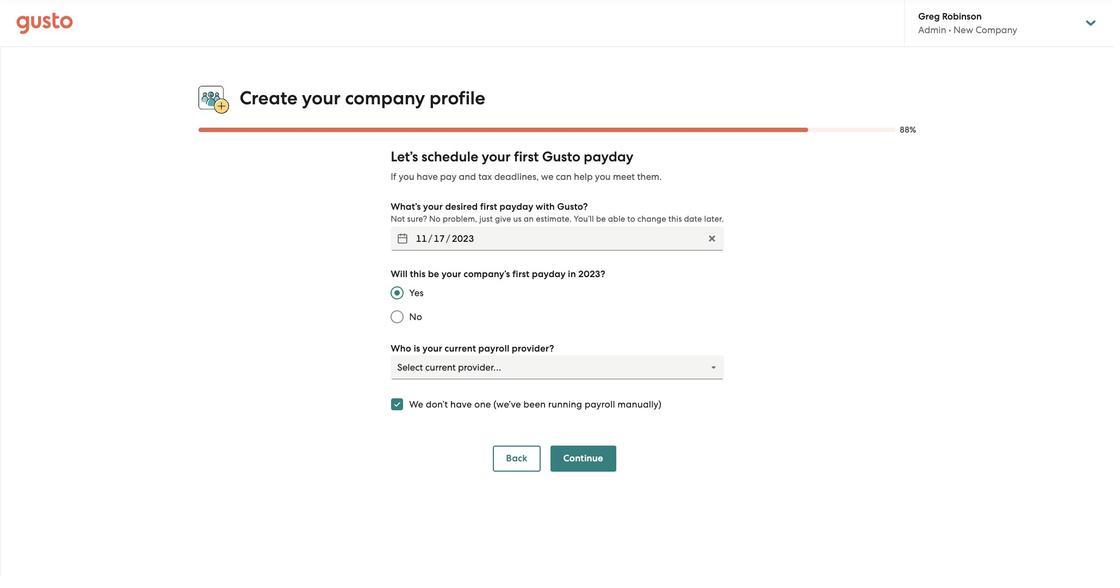 Task type: locate. For each thing, give the bounding box(es) containing it.
0 vertical spatial first
[[514, 149, 539, 165]]

your up sure?
[[423, 201, 443, 213]]

gusto
[[542, 149, 580, 165]]

back link
[[493, 446, 541, 472]]

you right help
[[595, 171, 611, 182]]

first right company's
[[512, 269, 530, 280]]

not
[[391, 214, 405, 224]]

0 vertical spatial no
[[429, 214, 441, 224]]

0 vertical spatial have
[[417, 171, 438, 182]]

no inside what's your desired first payday with gusto? not sure? no problem, just give us an estimate. you'll be able to change this date later.
[[429, 214, 441, 224]]

1 vertical spatial have
[[450, 399, 472, 410]]

continue
[[563, 453, 603, 465]]

1 horizontal spatial you
[[595, 171, 611, 182]]

new
[[954, 24, 973, 35]]

1 horizontal spatial have
[[450, 399, 472, 410]]

/
[[428, 233, 433, 244], [446, 233, 450, 244]]

who
[[391, 343, 411, 355]]

with
[[536, 201, 555, 213]]

no right sure?
[[429, 214, 441, 224]]

running
[[548, 399, 582, 410]]

payroll right current
[[478, 343, 510, 355]]

0 vertical spatial payroll
[[478, 343, 510, 355]]

1 vertical spatial payroll
[[585, 399, 615, 410]]

what's your desired first payday with gusto? not sure? no problem, just give us an estimate. you'll be able to change this date later.
[[391, 201, 724, 224]]

0 horizontal spatial this
[[410, 269, 426, 280]]

2 vertical spatial payday
[[532, 269, 566, 280]]

schedule
[[421, 149, 478, 165]]

1 horizontal spatial be
[[596, 214, 606, 224]]

payday up meet on the top right
[[584, 149, 634, 165]]

0 horizontal spatial be
[[428, 269, 439, 280]]

manually)
[[618, 399, 662, 410]]

be right will
[[428, 269, 439, 280]]

sure?
[[407, 214, 427, 224]]

your
[[302, 87, 341, 109], [482, 149, 511, 165], [423, 201, 443, 213], [442, 269, 461, 280], [423, 343, 442, 355]]

1 horizontal spatial payroll
[[585, 399, 615, 410]]

we don't have one (we've been running payroll manually)
[[409, 399, 662, 410]]

if
[[391, 171, 396, 182]]

0 vertical spatial be
[[596, 214, 606, 224]]

1 vertical spatial payday
[[500, 201, 533, 213]]

1 vertical spatial first
[[480, 201, 497, 213]]

1 vertical spatial this
[[410, 269, 426, 280]]

current
[[445, 343, 476, 355]]

give
[[495, 214, 511, 224]]

Yes radio
[[385, 281, 409, 305]]

your inside what's your desired first payday with gusto? not sure? no problem, just give us an estimate. you'll be able to change this date later.
[[423, 201, 443, 213]]

1 horizontal spatial this
[[668, 214, 682, 224]]

company's
[[464, 269, 510, 280]]

first up if you have pay and tax deadlines, we can help you meet them.
[[514, 149, 539, 165]]

let's
[[391, 149, 418, 165]]

first up just
[[480, 201, 497, 213]]

payroll
[[478, 343, 510, 355], [585, 399, 615, 410]]

have for you
[[417, 171, 438, 182]]

first inside what's your desired first payday with gusto? not sure? no problem, just give us an estimate. you'll be able to change this date later.
[[480, 201, 497, 213]]

first for payday
[[480, 201, 497, 213]]

payday inside what's your desired first payday with gusto? not sure? no problem, just give us an estimate. you'll be able to change this date later.
[[500, 201, 533, 213]]

0 horizontal spatial no
[[409, 312, 422, 323]]

0 vertical spatial this
[[668, 214, 682, 224]]

desired
[[445, 201, 478, 213]]

have left the one
[[450, 399, 472, 410]]

this inside what's your desired first payday with gusto? not sure? no problem, just give us an estimate. you'll be able to change this date later.
[[668, 214, 682, 224]]

1 / from the left
[[428, 233, 433, 244]]

0 horizontal spatial /
[[428, 233, 433, 244]]

to
[[627, 214, 635, 224]]

this left date
[[668, 214, 682, 224]]

estimate.
[[536, 214, 572, 224]]

continue button
[[550, 446, 616, 472]]

be left able
[[596, 214, 606, 224]]

Year (yyyy) field
[[450, 230, 475, 248]]

payday up the us
[[500, 201, 533, 213]]

be inside what's your desired first payday with gusto? not sure? no problem, just give us an estimate. you'll be able to change this date later.
[[596, 214, 606, 224]]

•
[[949, 24, 951, 35]]

we
[[541, 171, 554, 182]]

this right will
[[410, 269, 426, 280]]

payday
[[584, 149, 634, 165], [500, 201, 533, 213], [532, 269, 566, 280]]

/ down problem,
[[446, 233, 450, 244]]

change
[[637, 214, 666, 224]]

you right if
[[399, 171, 414, 182]]

this
[[668, 214, 682, 224], [410, 269, 426, 280]]

profile
[[429, 87, 485, 109]]

1 horizontal spatial /
[[446, 233, 450, 244]]

/ left year (yyyy) field
[[428, 233, 433, 244]]

if you have pay and tax deadlines, we can help you meet them.
[[391, 171, 662, 182]]

be
[[596, 214, 606, 224], [428, 269, 439, 280]]

payday left in
[[532, 269, 566, 280]]

first for gusto
[[514, 149, 539, 165]]

pay
[[440, 171, 457, 182]]

able
[[608, 214, 625, 224]]

(we've
[[493, 399, 521, 410]]

company
[[345, 87, 425, 109]]

and
[[459, 171, 476, 182]]

payroll right running
[[585, 399, 615, 410]]

have
[[417, 171, 438, 182], [450, 399, 472, 410]]

you
[[399, 171, 414, 182], [595, 171, 611, 182]]

0 horizontal spatial have
[[417, 171, 438, 182]]

1 horizontal spatial no
[[429, 214, 441, 224]]

let's schedule your first gusto payday
[[391, 149, 634, 165]]

first
[[514, 149, 539, 165], [480, 201, 497, 213], [512, 269, 530, 280]]

2 vertical spatial first
[[512, 269, 530, 280]]

no
[[429, 214, 441, 224], [409, 312, 422, 323]]

no down yes on the left
[[409, 312, 422, 323]]

have left the pay
[[417, 171, 438, 182]]

yes
[[409, 288, 424, 299]]

greg robinson admin • new company
[[918, 11, 1017, 35]]

1 vertical spatial no
[[409, 312, 422, 323]]

1 vertical spatial be
[[428, 269, 439, 280]]

0 horizontal spatial you
[[399, 171, 414, 182]]

problem,
[[443, 214, 477, 224]]



Task type: vqa. For each thing, say whether or not it's contained in the screenshot.
the bottom Online
no



Task type: describe. For each thing, give the bounding box(es) containing it.
home image
[[16, 12, 73, 34]]

later.
[[704, 214, 724, 224]]

provider?
[[512, 343, 554, 355]]

2023?
[[578, 269, 605, 280]]

meet
[[613, 171, 635, 182]]

your up tax at the left of the page
[[482, 149, 511, 165]]

greg
[[918, 11, 940, 22]]

been
[[523, 399, 546, 410]]

have for don't
[[450, 399, 472, 410]]

just
[[479, 214, 493, 224]]

robinson
[[942, 11, 982, 22]]

will this be your company's first payday in 2023?
[[391, 269, 605, 280]]

your right is
[[423, 343, 442, 355]]

an
[[524, 214, 534, 224]]

We don't have one (we've been running payroll manually) checkbox
[[385, 393, 409, 417]]

your left company's
[[442, 269, 461, 280]]

88%
[[900, 125, 916, 135]]

one
[[474, 399, 491, 410]]

company
[[976, 24, 1017, 35]]

help
[[574, 171, 593, 182]]

admin
[[918, 24, 946, 35]]

deadlines,
[[494, 171, 539, 182]]

your right create
[[302, 87, 341, 109]]

them.
[[637, 171, 662, 182]]

Month (mm) field
[[415, 230, 428, 248]]

will
[[391, 269, 408, 280]]

in
[[568, 269, 576, 280]]

0 horizontal spatial payroll
[[478, 343, 510, 355]]

2 / from the left
[[446, 233, 450, 244]]

Day (dd) field
[[433, 230, 446, 248]]

create
[[240, 87, 298, 109]]

tax
[[478, 171, 492, 182]]

create your company profile
[[240, 87, 485, 109]]

can
[[556, 171, 572, 182]]

0 vertical spatial payday
[[584, 149, 634, 165]]

gusto?
[[557, 201, 588, 213]]

us
[[513, 214, 522, 224]]

we
[[409, 399, 423, 410]]

2 you from the left
[[595, 171, 611, 182]]

No radio
[[385, 305, 409, 329]]

who is your current payroll provider?
[[391, 343, 554, 355]]

is
[[414, 343, 420, 355]]

1 you from the left
[[399, 171, 414, 182]]

date
[[684, 214, 702, 224]]

don't
[[426, 399, 448, 410]]

what's
[[391, 201, 421, 213]]

back
[[506, 453, 527, 465]]

you'll
[[574, 214, 594, 224]]



